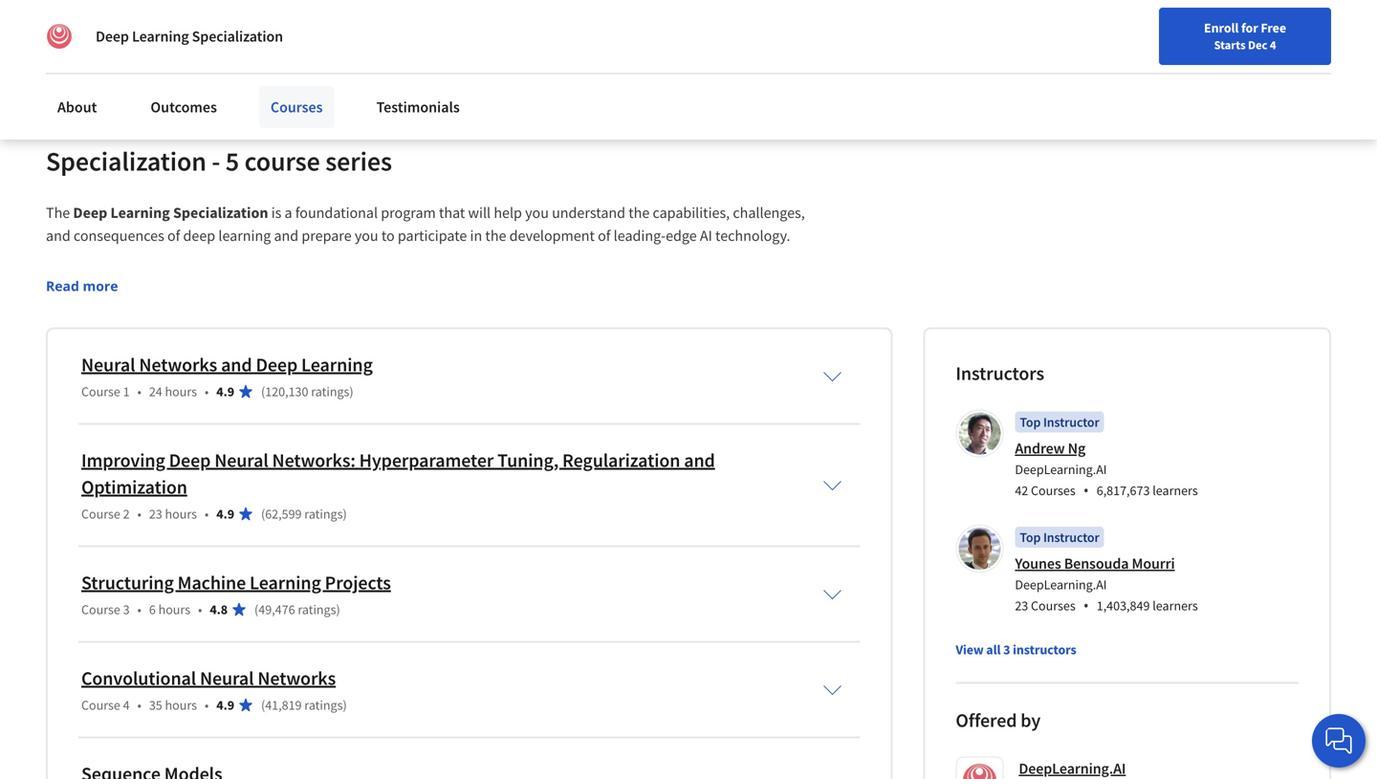 Task type: describe. For each thing, give the bounding box(es) containing it.
( 62,599 ratings )
[[261, 506, 347, 523]]

0 vertical spatial neural
[[81, 353, 135, 377]]

neural inside 'improving deep neural networks: hyperparameter tuning, regularization and optimization'
[[215, 449, 269, 473]]

4.9 for networks
[[217, 383, 234, 400]]

that
[[439, 203, 465, 222]]

hours for deep
[[165, 506, 197, 523]]

ai
[[700, 226, 713, 245]]

2 vertical spatial neural
[[200, 667, 254, 691]]

view all 3 instructors button
[[956, 641, 1077, 660]]

social
[[150, 25, 187, 44]]

read more
[[46, 277, 118, 295]]

it
[[119, 25, 127, 44]]

specialization - 5 course series
[[46, 144, 392, 178]]

structuring machine learning projects
[[81, 571, 391, 595]]

) for networks:
[[343, 506, 347, 523]]

6,817,673
[[1097, 482, 1151, 499]]

4.8
[[210, 601, 228, 619]]

help
[[494, 203, 522, 222]]

deep right "the" at the top of page
[[73, 203, 107, 222]]

about link
[[46, 86, 109, 128]]

top for •
[[1020, 414, 1041, 431]]

your
[[277, 25, 306, 44]]

120,130
[[265, 383, 309, 400]]

• left the 4.8
[[198, 601, 202, 619]]

hours for neural
[[165, 697, 197, 714]]

courses inside top instructor andrew ng deeplearning.ai 42 courses • 6,817,673 learners
[[1032, 482, 1076, 499]]

ratings for projects
[[298, 601, 336, 619]]

learning right it
[[132, 27, 189, 46]]

1 of from the left
[[167, 226, 180, 245]]

0 vertical spatial specialization
[[192, 27, 283, 46]]

view
[[956, 642, 984, 659]]

4.9 for deep
[[217, 506, 234, 523]]

top instructor younes bensouda mourri deeplearning.ai 23 courses • 1,403,849 learners
[[1016, 529, 1199, 616]]

( 49,476 ratings )
[[255, 601, 340, 619]]

( for and
[[261, 383, 265, 400]]

testimonials link
[[365, 86, 472, 128]]

review
[[394, 25, 437, 44]]

convolutional neural networks
[[81, 667, 336, 691]]

hours for machine
[[158, 601, 191, 619]]

2 of from the left
[[598, 226, 611, 245]]

is a foundational program that will help you understand the capabilities, challenges, and consequences of deep learning and prepare you to participate in the development of leading-edge ai technology.
[[46, 203, 809, 245]]

outcomes
[[151, 98, 217, 117]]

deep
[[183, 226, 215, 245]]

hyperparameter
[[360, 449, 494, 473]]

is
[[271, 203, 282, 222]]

younes
[[1016, 554, 1062, 574]]

learning up "49,476"
[[250, 571, 321, 595]]

-
[[212, 144, 220, 178]]

1
[[123, 383, 130, 400]]

improving
[[81, 449, 165, 473]]

course 1 • 24 hours •
[[81, 383, 209, 400]]

1 vertical spatial networks
[[258, 667, 336, 691]]

learners inside top instructor younes bensouda mourri deeplearning.ai 23 courses • 1,403,849 learners
[[1153, 598, 1199, 615]]

in inside is a foundational program that will help you understand the capabilities, challenges, and consequences of deep learning and prepare you to participate in the development of leading-edge ai technology.
[[470, 226, 483, 245]]

24
[[149, 383, 162, 400]]

younes bensouda mourri image
[[959, 528, 1001, 570]]

0 vertical spatial the
[[629, 203, 650, 222]]

4.9 for neural
[[217, 697, 234, 714]]

course 2 • 23 hours •
[[81, 506, 209, 523]]

learning
[[219, 226, 271, 245]]

offered
[[956, 709, 1018, 733]]

convolutional
[[81, 667, 196, 691]]

• right the 1
[[137, 383, 141, 400]]

about
[[57, 98, 97, 117]]

foundational
[[295, 203, 378, 222]]

prepare
[[302, 226, 352, 245]]

development
[[510, 226, 595, 245]]

learning up ( 120,130 ratings )
[[301, 353, 373, 377]]

hours for networks
[[165, 383, 197, 400]]

performance
[[309, 25, 391, 44]]

0 horizontal spatial 23
[[149, 506, 162, 523]]

49,476
[[259, 601, 295, 619]]

2
[[123, 506, 130, 523]]

( for networks
[[261, 697, 265, 714]]

series
[[326, 144, 392, 178]]

• left 35
[[137, 697, 141, 714]]

) right 41,819
[[343, 697, 347, 714]]

) for projects
[[336, 601, 340, 619]]

1,403,849
[[1097, 598, 1151, 615]]

instructor for courses
[[1044, 529, 1100, 546]]

top instructor andrew ng deeplearning.ai 42 courses • 6,817,673 learners
[[1016, 414, 1199, 501]]

consequences
[[74, 226, 164, 245]]

challenges,
[[733, 203, 805, 222]]

coursera image
[[23, 16, 144, 46]]

understand
[[552, 203, 626, 222]]

0 vertical spatial in
[[261, 25, 274, 44]]

0 horizontal spatial 4
[[123, 697, 130, 714]]

more
[[83, 277, 118, 295]]

coursera career certificate image
[[970, 0, 1289, 102]]

42
[[1016, 482, 1029, 499]]

0 vertical spatial courses
[[271, 98, 323, 117]]

( 120,130 ratings )
[[261, 383, 354, 400]]

neural networks and deep learning link
[[81, 353, 373, 377]]

1 vertical spatial you
[[355, 226, 379, 245]]

technology.
[[716, 226, 791, 245]]

ratings for networks:
[[305, 506, 343, 523]]

deeplearning.ai link
[[1019, 757, 1127, 780]]

deeplearning.ai inside top instructor andrew ng deeplearning.ai 42 courses • 6,817,673 learners
[[1016, 461, 1108, 478]]

view all 3 instructors
[[956, 642, 1077, 659]]

capabilities,
[[653, 203, 730, 222]]

41,819
[[265, 697, 302, 714]]

chat with us image
[[1324, 726, 1355, 757]]

tuning,
[[498, 449, 559, 473]]

dec
[[1249, 37, 1268, 53]]

23 inside top instructor younes bensouda mourri deeplearning.ai 23 courses • 1,403,849 learners
[[1016, 598, 1029, 615]]

course
[[245, 144, 320, 178]]

structuring
[[81, 571, 174, 595]]

free
[[1262, 19, 1287, 36]]

offered by
[[956, 709, 1041, 733]]



Task type: locate. For each thing, give the bounding box(es) containing it.
hours
[[165, 383, 197, 400], [165, 506, 197, 523], [158, 601, 191, 619], [165, 697, 197, 714]]

the up the leading-
[[629, 203, 650, 222]]

0 vertical spatial you
[[525, 203, 549, 222]]

the down help
[[486, 226, 507, 245]]

course for structuring machine learning projects
[[81, 601, 120, 619]]

andrew ng link
[[1016, 439, 1086, 458]]

2 vertical spatial deeplearning.ai
[[1019, 760, 1127, 779]]

instructor up younes bensouda mourri link
[[1044, 529, 1100, 546]]

a
[[285, 203, 292, 222]]

and
[[234, 25, 258, 44], [46, 226, 71, 245], [274, 226, 299, 245], [221, 353, 252, 377], [684, 449, 716, 473]]

read more button
[[46, 276, 118, 296]]

) down projects
[[336, 601, 340, 619]]

specialization up deep at the left of the page
[[173, 203, 268, 222]]

1 learners from the top
[[1153, 482, 1199, 499]]

deeplearning.ai image
[[46, 23, 73, 50]]

1 course from the top
[[81, 383, 120, 400]]

mourri
[[1133, 554, 1176, 574]]

0 vertical spatial learners
[[1153, 482, 1199, 499]]

improving deep neural networks: hyperparameter tuning, regularization and optimization
[[81, 449, 716, 499]]

instructor up the ng
[[1044, 414, 1100, 431]]

4 left 35
[[123, 697, 130, 714]]

deep
[[96, 27, 129, 46], [73, 203, 107, 222], [256, 353, 298, 377], [169, 449, 211, 473]]

convolutional neural networks link
[[81, 667, 336, 691]]

) right 120,130
[[350, 383, 354, 400]]

learners right 6,817,673
[[1153, 482, 1199, 499]]

courses right 42
[[1032, 482, 1076, 499]]

ratings right 41,819
[[305, 697, 343, 714]]

1 vertical spatial instructor
[[1044, 529, 1100, 546]]

1 horizontal spatial 3
[[1004, 642, 1011, 659]]

machine
[[178, 571, 246, 595]]

0 horizontal spatial networks
[[139, 353, 217, 377]]

course for convolutional neural networks
[[81, 697, 120, 714]]

0 vertical spatial top
[[1020, 414, 1041, 431]]

top up the andrew
[[1020, 414, 1041, 431]]

networks
[[139, 353, 217, 377], [258, 667, 336, 691]]

ratings for deep
[[311, 383, 350, 400]]

ratings right 62,599
[[305, 506, 343, 523]]

will
[[468, 203, 491, 222]]

instructor inside top instructor andrew ng deeplearning.ai 42 courses • 6,817,673 learners
[[1044, 414, 1100, 431]]

0 horizontal spatial the
[[486, 226, 507, 245]]

of
[[167, 226, 180, 245], [598, 226, 611, 245]]

top inside top instructor younes bensouda mourri deeplearning.ai 23 courses • 1,403,849 learners
[[1020, 529, 1041, 546]]

ratings right "49,476"
[[298, 601, 336, 619]]

ng
[[1069, 439, 1086, 458]]

1 vertical spatial specialization
[[46, 144, 207, 178]]

1 vertical spatial deeplearning.ai
[[1016, 576, 1108, 594]]

in left your
[[261, 25, 274, 44]]

• inside top instructor younes bensouda mourri deeplearning.ai 23 courses • 1,403,849 learners
[[1084, 596, 1090, 616]]

3 inside "button"
[[1004, 642, 1011, 659]]

learners
[[1153, 482, 1199, 499], [1153, 598, 1199, 615]]

0 horizontal spatial you
[[355, 226, 379, 245]]

2 vertical spatial courses
[[1032, 598, 1076, 615]]

you up development
[[525, 203, 549, 222]]

( for neural
[[261, 506, 265, 523]]

course 4 • 35 hours •
[[81, 697, 209, 714]]

outcomes link
[[139, 86, 229, 128]]

2 instructor from the top
[[1044, 529, 1100, 546]]

1 vertical spatial courses
[[1032, 482, 1076, 499]]

4.9 left 62,599
[[217, 506, 234, 523]]

3 4.9 from the top
[[217, 697, 234, 714]]

(
[[261, 383, 265, 400], [261, 506, 265, 523], [255, 601, 259, 619], [261, 697, 265, 714]]

hours right 6
[[158, 601, 191, 619]]

younes bensouda mourri link
[[1016, 554, 1176, 574]]

5
[[226, 144, 239, 178]]

deep up 120,130
[[256, 353, 298, 377]]

deeplearning.ai
[[1016, 461, 1108, 478], [1016, 576, 1108, 594], [1019, 760, 1127, 779]]

None search field
[[273, 12, 589, 50]]

1 horizontal spatial of
[[598, 226, 611, 245]]

specialization up the deep learning specialization
[[46, 144, 207, 178]]

improving deep neural networks: hyperparameter tuning, regularization and optimization link
[[81, 449, 716, 499]]

specialization right social
[[192, 27, 283, 46]]

0 vertical spatial instructor
[[1044, 414, 1100, 431]]

2 vertical spatial 4.9
[[217, 697, 234, 714]]

23 right 2
[[149, 506, 162, 523]]

course for neural networks and deep learning
[[81, 383, 120, 400]]

courses link
[[259, 86, 335, 128]]

participate
[[398, 226, 467, 245]]

learners down mourri
[[1153, 598, 1199, 615]]

of left deep at the left of the page
[[167, 226, 180, 245]]

0 vertical spatial 3
[[123, 601, 130, 619]]

you left to
[[355, 226, 379, 245]]

instructor
[[1044, 414, 1100, 431], [1044, 529, 1100, 546]]

• inside top instructor andrew ng deeplearning.ai 42 courses • 6,817,673 learners
[[1084, 480, 1090, 501]]

35
[[149, 697, 162, 714]]

1 vertical spatial 4
[[123, 697, 130, 714]]

edge
[[666, 226, 697, 245]]

( down convolutional neural networks
[[261, 697, 265, 714]]

enroll
[[1205, 19, 1240, 36]]

of down understand
[[598, 226, 611, 245]]

deep up optimization
[[169, 449, 211, 473]]

4 course from the top
[[81, 697, 120, 714]]

2 4.9 from the top
[[217, 506, 234, 523]]

• down neural networks and deep learning
[[205, 383, 209, 400]]

1 vertical spatial in
[[470, 226, 483, 245]]

1 vertical spatial top
[[1020, 529, 1041, 546]]

0 vertical spatial deeplearning.ai
[[1016, 461, 1108, 478]]

networks:
[[272, 449, 356, 473]]

deep left on
[[96, 27, 129, 46]]

0 horizontal spatial in
[[261, 25, 274, 44]]

1 vertical spatial 23
[[1016, 598, 1029, 615]]

4 right dec
[[1271, 37, 1277, 53]]

learners inside top instructor andrew ng deeplearning.ai 42 courses • 6,817,673 learners
[[1153, 482, 1199, 499]]

)
[[350, 383, 354, 400], [343, 506, 347, 523], [336, 601, 340, 619], [343, 697, 347, 714]]

1 top from the top
[[1020, 414, 1041, 431]]

read
[[46, 277, 79, 295]]

neural up the 1
[[81, 353, 135, 377]]

enroll for free starts dec 4
[[1205, 19, 1287, 53]]

and inside 'improving deep neural networks: hyperparameter tuning, regularization and optimization'
[[684, 449, 716, 473]]

you
[[525, 203, 549, 222], [355, 226, 379, 245]]

4.9 down convolutional neural networks link
[[217, 697, 234, 714]]

deep learning specialization
[[96, 27, 283, 46]]

the
[[46, 203, 70, 222]]

learning up consequences
[[111, 203, 170, 222]]

share
[[78, 25, 115, 44]]

0 vertical spatial 4.9
[[217, 383, 234, 400]]

• left 1,403,849
[[1084, 596, 1090, 616]]

in down will
[[470, 226, 483, 245]]

1 vertical spatial learners
[[1153, 598, 1199, 615]]

media
[[190, 25, 231, 44]]

instructor inside top instructor younes bensouda mourri deeplearning.ai 23 courses • 1,403,849 learners
[[1044, 529, 1100, 546]]

( up the 'structuring machine learning projects' link
[[261, 506, 265, 523]]

deeplearning.ai inside top instructor younes bensouda mourri deeplearning.ai 23 courses • 1,403,849 learners
[[1016, 576, 1108, 594]]

all
[[987, 642, 1001, 659]]

networks up 24
[[139, 353, 217, 377]]

the deep learning specialization
[[46, 203, 268, 222]]

4.9
[[217, 383, 234, 400], [217, 506, 234, 523], [217, 697, 234, 714]]

deeplearning.ai down andrew ng link
[[1016, 461, 1108, 478]]

hours right 35
[[165, 697, 197, 714]]

by
[[1021, 709, 1041, 733]]

0 vertical spatial 23
[[149, 506, 162, 523]]

regularization
[[563, 449, 681, 473]]

courses up course at the top of the page
[[271, 98, 323, 117]]

1 horizontal spatial networks
[[258, 667, 336, 691]]

on
[[131, 25, 147, 44]]

0 vertical spatial 4
[[1271, 37, 1277, 53]]

1 horizontal spatial in
[[470, 226, 483, 245]]

1 4.9 from the top
[[217, 383, 234, 400]]

neural down the 4.8
[[200, 667, 254, 691]]

0 horizontal spatial 3
[[123, 601, 130, 619]]

• left 6,817,673
[[1084, 480, 1090, 501]]

courses inside top instructor younes bensouda mourri deeplearning.ai 23 courses • 1,403,849 learners
[[1032, 598, 1076, 615]]

1 horizontal spatial you
[[525, 203, 549, 222]]

deeplearning.ai down younes
[[1016, 576, 1108, 594]]

1 vertical spatial 3
[[1004, 642, 1011, 659]]

ratings right 120,130
[[311, 383, 350, 400]]

course down the convolutional
[[81, 697, 120, 714]]

course left 2
[[81, 506, 120, 523]]

courses down younes
[[1032, 598, 1076, 615]]

share it on social media and in your performance review
[[78, 25, 437, 44]]

menu item
[[1033, 19, 1156, 81]]

instructor for •
[[1044, 414, 1100, 431]]

hours right 24
[[165, 383, 197, 400]]

( down the 'structuring machine learning projects' link
[[255, 601, 259, 619]]

3
[[123, 601, 130, 619], [1004, 642, 1011, 659]]

course for improving deep neural networks: hyperparameter tuning, regularization and optimization
[[81, 506, 120, 523]]

top for courses
[[1020, 529, 1041, 546]]

1 instructor from the top
[[1044, 414, 1100, 431]]

( for learning
[[255, 601, 259, 619]]

andrew ng image
[[959, 413, 1001, 455]]

to
[[382, 226, 395, 245]]

2 learners from the top
[[1153, 598, 1199, 615]]

2 top from the top
[[1020, 529, 1041, 546]]

course 3 • 6 hours •
[[81, 601, 202, 619]]

leading-
[[614, 226, 666, 245]]

deep inside 'improving deep neural networks: hyperparameter tuning, regularization and optimization'
[[169, 449, 211, 473]]

• down convolutional neural networks link
[[205, 697, 209, 714]]

1 horizontal spatial 4
[[1271, 37, 1277, 53]]

networks up ( 41,819 ratings )
[[258, 667, 336, 691]]

optimization
[[81, 476, 187, 499]]

2 vertical spatial specialization
[[173, 203, 268, 222]]

course left the 1
[[81, 383, 120, 400]]

deeplearning.ai down by
[[1019, 760, 1127, 779]]

62,599
[[265, 506, 302, 523]]

for
[[1242, 19, 1259, 36]]

course down the structuring
[[81, 601, 120, 619]]

1 vertical spatial neural
[[215, 449, 269, 473]]

) right 62,599
[[343, 506, 347, 523]]

23
[[149, 506, 162, 523], [1016, 598, 1029, 615]]

1 horizontal spatial the
[[629, 203, 650, 222]]

neural up 62,599
[[215, 449, 269, 473]]

( down neural networks and deep learning
[[261, 383, 265, 400]]

4.9 down neural networks and deep learning
[[217, 383, 234, 400]]

1 vertical spatial 4.9
[[217, 506, 234, 523]]

1 vertical spatial the
[[486, 226, 507, 245]]

• up machine
[[205, 506, 209, 523]]

bensouda
[[1065, 554, 1130, 574]]

) for deep
[[350, 383, 354, 400]]

neural networks and deep learning
[[81, 353, 373, 377]]

top up younes
[[1020, 529, 1041, 546]]

testimonials
[[377, 98, 460, 117]]

4 inside enroll for free starts dec 4
[[1271, 37, 1277, 53]]

instructors
[[956, 362, 1045, 386]]

0 horizontal spatial of
[[167, 226, 180, 245]]

instructors
[[1013, 642, 1077, 659]]

23 up view all 3 instructors
[[1016, 598, 1029, 615]]

1 horizontal spatial 23
[[1016, 598, 1029, 615]]

3 left 6
[[123, 601, 130, 619]]

projects
[[325, 571, 391, 595]]

top inside top instructor andrew ng deeplearning.ai 42 courses • 6,817,673 learners
[[1020, 414, 1041, 431]]

program
[[381, 203, 436, 222]]

• left 6
[[137, 601, 141, 619]]

2 course from the top
[[81, 506, 120, 523]]

6
[[149, 601, 156, 619]]

3 right all on the right
[[1004, 642, 1011, 659]]

4
[[1271, 37, 1277, 53], [123, 697, 130, 714]]

3 course from the top
[[81, 601, 120, 619]]

0 vertical spatial networks
[[139, 353, 217, 377]]

hours down optimization
[[165, 506, 197, 523]]

starts
[[1215, 37, 1246, 53]]

• right 2
[[137, 506, 141, 523]]



Task type: vqa. For each thing, say whether or not it's contained in the screenshot.


